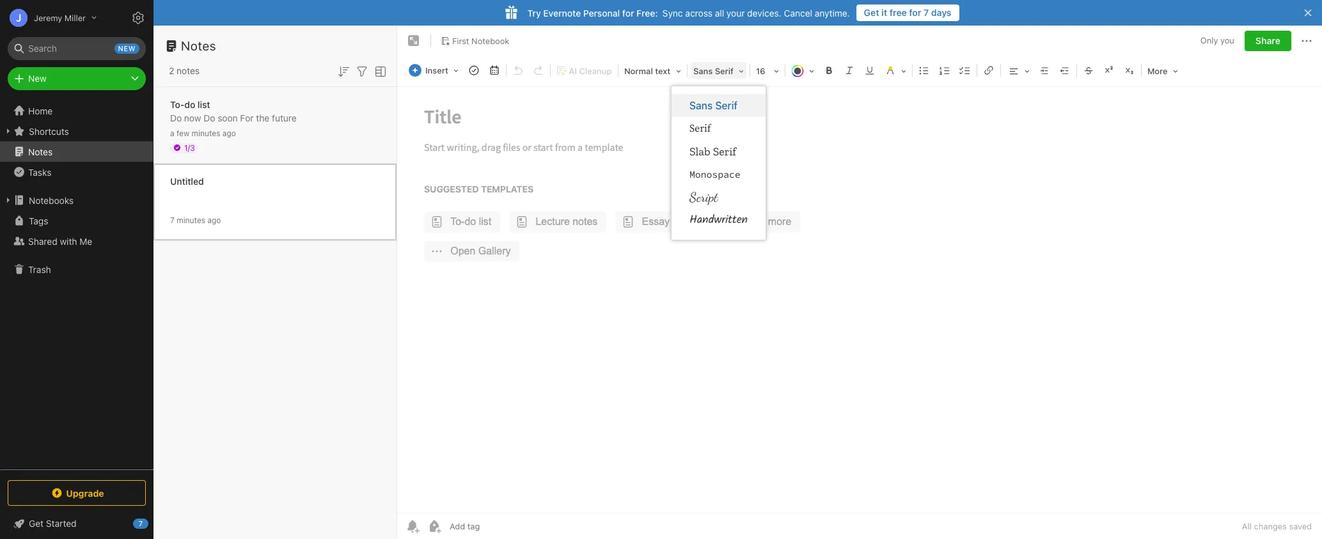 Task type: locate. For each thing, give the bounding box(es) containing it.
for
[[240, 112, 254, 123]]

home link
[[0, 100, 154, 121]]

sans up sans serif menu item
[[694, 66, 713, 76]]

the
[[256, 112, 270, 123]]

free:
[[637, 7, 658, 18]]

new button
[[8, 67, 146, 90]]

7 left the days
[[924, 7, 929, 18]]

7 for 7 minutes ago
[[170, 215, 175, 225]]

notes link
[[0, 141, 153, 162]]

7 inside help and learning task checklist field
[[139, 520, 143, 528]]

anytime.
[[815, 7, 850, 18]]

devices.
[[747, 7, 782, 18]]

new
[[118, 44, 136, 52]]

to-do list
[[170, 99, 210, 110]]

1 vertical spatial ago
[[208, 215, 221, 225]]

trash link
[[0, 259, 153, 280]]

2 horizontal spatial 7
[[924, 7, 929, 18]]

serif up the serif link
[[716, 100, 738, 111]]

soon
[[218, 112, 238, 123]]

for inside button
[[909, 7, 922, 18]]

7 inside button
[[924, 7, 929, 18]]

sans serif
[[694, 66, 734, 76], [690, 100, 738, 111]]

tags button
[[0, 211, 153, 231]]

Account field
[[0, 5, 97, 31]]

minutes down now
[[192, 128, 220, 138]]

0 horizontal spatial for
[[623, 7, 634, 18]]

get left it
[[864, 7, 880, 18]]

16
[[756, 66, 766, 76]]

only you
[[1201, 35, 1235, 46]]

minutes
[[192, 128, 220, 138], [177, 215, 205, 225]]

7 inside the note list element
[[170, 215, 175, 225]]

0 vertical spatial minutes
[[192, 128, 220, 138]]

get it free for 7 days
[[864, 7, 952, 18]]

underline image
[[861, 61, 879, 79]]

notebook
[[472, 36, 510, 46]]

Insert field
[[406, 61, 463, 79]]

0 horizontal spatial notes
[[28, 146, 53, 157]]

serif up sans serif link at the top of page
[[715, 66, 734, 76]]

sans serif inside menu item
[[690, 100, 738, 111]]

1 horizontal spatial 7
[[170, 215, 175, 225]]

personal
[[583, 7, 620, 18]]

sans serif up sans serif menu item
[[694, 66, 734, 76]]

Search text field
[[17, 37, 137, 60]]

0 vertical spatial sans serif
[[694, 66, 734, 76]]

first notebook
[[452, 36, 510, 46]]

list
[[198, 99, 210, 110]]

get for get it free for 7 days
[[864, 7, 880, 18]]

1 vertical spatial sans
[[690, 100, 713, 111]]

notes inside "tree"
[[28, 146, 53, 157]]

do
[[170, 112, 182, 123], [204, 112, 215, 123]]

all
[[715, 7, 724, 18]]

all
[[1243, 521, 1252, 532]]

sans serif link
[[672, 94, 766, 117]]

notebooks
[[29, 195, 74, 206]]

1 horizontal spatial get
[[864, 7, 880, 18]]

1 horizontal spatial ago
[[223, 128, 236, 138]]

7 down untitled
[[170, 215, 175, 225]]

1 horizontal spatial notes
[[181, 38, 216, 53]]

7 left click to collapse image
[[139, 520, 143, 528]]

script handwritten
[[690, 189, 748, 230]]

2 vertical spatial 7
[[139, 520, 143, 528]]

get inside help and learning task checklist field
[[29, 518, 44, 529]]

outdent image
[[1056, 61, 1074, 79]]

get left started
[[29, 518, 44, 529]]

0 vertical spatial sans
[[694, 66, 713, 76]]

now
[[184, 112, 201, 123]]

1 vertical spatial 7
[[170, 215, 175, 225]]

jeremy
[[34, 12, 62, 23]]

1 horizontal spatial do
[[204, 112, 215, 123]]

notes
[[181, 38, 216, 53], [28, 146, 53, 157]]

upgrade button
[[8, 481, 146, 506]]

shared
[[28, 236, 57, 247]]

get inside button
[[864, 7, 880, 18]]

0 horizontal spatial do
[[170, 112, 182, 123]]

serif
[[715, 66, 734, 76], [716, 100, 738, 111], [690, 122, 711, 135], [713, 145, 737, 159]]

notes up notes
[[181, 38, 216, 53]]

share button
[[1245, 31, 1292, 51]]

bold image
[[820, 61, 838, 79]]

slab serif
[[690, 145, 737, 159]]

1 do from the left
[[170, 112, 182, 123]]

do down the to-
[[170, 112, 182, 123]]

serif up 'slab'
[[690, 122, 711, 135]]

for right free
[[909, 7, 922, 18]]

sans up the serif link
[[690, 100, 713, 111]]

sans inside field
[[694, 66, 713, 76]]

superscript image
[[1101, 61, 1118, 79]]

0 vertical spatial get
[[864, 7, 880, 18]]

handwritten
[[690, 211, 748, 230]]

1/3
[[184, 143, 195, 153]]

saved
[[1290, 521, 1312, 532]]

shared with me
[[28, 236, 92, 247]]

1 for from the left
[[909, 7, 922, 18]]

Note Editor text field
[[397, 87, 1323, 513]]

tree
[[0, 100, 154, 469]]

you
[[1221, 35, 1235, 46]]

do down 'list'
[[204, 112, 215, 123]]

0 vertical spatial 7
[[924, 7, 929, 18]]

notes up tasks
[[28, 146, 53, 157]]

1 vertical spatial get
[[29, 518, 44, 529]]

Font color field
[[787, 61, 819, 80]]

0 horizontal spatial get
[[29, 518, 44, 529]]

task image
[[465, 61, 483, 79]]

Heading level field
[[620, 61, 686, 80]]

More field
[[1143, 61, 1183, 80]]

2 for from the left
[[623, 7, 634, 18]]

0 vertical spatial notes
[[181, 38, 216, 53]]

1 horizontal spatial for
[[909, 7, 922, 18]]

script
[[690, 189, 718, 205]]

future
[[272, 112, 297, 123]]

7 minutes ago
[[170, 215, 221, 225]]

click to collapse image
[[149, 516, 158, 531]]

jeremy miller
[[34, 12, 86, 23]]

sync
[[663, 7, 683, 18]]

to-
[[170, 99, 184, 110]]

it
[[882, 7, 888, 18]]

do now do soon for the future
[[170, 112, 297, 123]]

first
[[452, 36, 469, 46]]

sans serif up the serif link
[[690, 100, 738, 111]]

get started
[[29, 518, 77, 529]]

7 for 7
[[139, 520, 143, 528]]

me
[[80, 236, 92, 247]]

2
[[169, 65, 174, 76]]

ago
[[223, 128, 236, 138], [208, 215, 221, 225]]

for left free:
[[623, 7, 634, 18]]

0 horizontal spatial 7
[[139, 520, 143, 528]]

2 do from the left
[[204, 112, 215, 123]]

Sort options field
[[336, 63, 351, 79]]

1 vertical spatial notes
[[28, 146, 53, 157]]

Font size field
[[752, 61, 784, 80]]

minutes down untitled
[[177, 215, 205, 225]]

shortcuts button
[[0, 121, 153, 141]]

1 vertical spatial sans serif
[[690, 100, 738, 111]]

add a reminder image
[[405, 519, 420, 534]]

get
[[864, 7, 880, 18], [29, 518, 44, 529]]

for
[[909, 7, 922, 18], [623, 7, 634, 18]]

sans
[[694, 66, 713, 76], [690, 100, 713, 111]]

Add filters field
[[354, 63, 370, 79]]

7
[[924, 7, 929, 18], [170, 215, 175, 225], [139, 520, 143, 528]]

sans serif inside field
[[694, 66, 734, 76]]

home
[[28, 105, 53, 116]]

subscript image
[[1121, 61, 1139, 79]]



Task type: vqa. For each thing, say whether or not it's contained in the screenshot.
Shared
yes



Task type: describe. For each thing, give the bounding box(es) containing it.
shortcuts
[[29, 126, 69, 137]]

checklist image
[[957, 61, 974, 79]]

0 horizontal spatial ago
[[208, 215, 221, 225]]

indent image
[[1036, 61, 1054, 79]]

a few minutes ago
[[170, 128, 236, 138]]

Help and Learning task checklist field
[[0, 514, 154, 534]]

miller
[[65, 12, 86, 23]]

script link
[[672, 186, 766, 209]]

across
[[686, 7, 713, 18]]

notebooks link
[[0, 190, 153, 211]]

normal
[[624, 66, 653, 76]]

sans serif menu item
[[672, 94, 766, 117]]

View options field
[[370, 63, 388, 79]]

1 vertical spatial minutes
[[177, 215, 205, 225]]

only
[[1201, 35, 1219, 46]]

More actions field
[[1300, 31, 1315, 51]]

text
[[655, 66, 671, 76]]

Font family field
[[689, 61, 749, 80]]

try evernote personal for free: sync across all your devices. cancel anytime.
[[528, 7, 850, 18]]

few
[[177, 128, 190, 138]]

changes
[[1255, 521, 1287, 532]]

normal text
[[624, 66, 671, 76]]

monospace
[[690, 168, 741, 180]]

shared with me link
[[0, 231, 153, 251]]

insert link image
[[980, 61, 998, 79]]

get it free for 7 days button
[[857, 4, 959, 21]]

serif link
[[672, 117, 766, 140]]

strikethrough image
[[1080, 61, 1098, 79]]

new
[[28, 73, 47, 84]]

tasks
[[28, 167, 51, 178]]

your
[[727, 7, 745, 18]]

0 vertical spatial ago
[[223, 128, 236, 138]]

2 notes
[[169, 65, 200, 76]]

insert
[[426, 65, 449, 76]]

a
[[170, 128, 174, 138]]

more
[[1148, 66, 1168, 76]]

trash
[[28, 264, 51, 275]]

do
[[184, 99, 195, 110]]

expand note image
[[406, 33, 422, 49]]

Alignment field
[[1003, 61, 1035, 80]]

get for get started
[[29, 518, 44, 529]]

Highlight field
[[880, 61, 911, 80]]

tasks button
[[0, 162, 153, 182]]

share
[[1256, 35, 1281, 46]]

slab
[[690, 145, 711, 159]]

settings image
[[131, 10, 146, 26]]

add tag image
[[427, 519, 442, 534]]

all changes saved
[[1243, 521, 1312, 532]]

tree containing home
[[0, 100, 154, 469]]

Add tag field
[[449, 521, 545, 532]]

for for free:
[[623, 7, 634, 18]]

first notebook button
[[436, 32, 514, 50]]

monospace link
[[672, 163, 766, 186]]

dropdown list menu
[[672, 94, 766, 232]]

evernote
[[543, 7, 581, 18]]

handwritten link
[[672, 209, 766, 232]]

with
[[60, 236, 77, 247]]

started
[[46, 518, 77, 529]]

upgrade
[[66, 488, 104, 499]]

untitled
[[170, 176, 204, 187]]

days
[[931, 7, 952, 18]]

italic image
[[841, 61, 859, 79]]

try
[[528, 7, 541, 18]]

new search field
[[17, 37, 139, 60]]

cancel
[[784, 7, 813, 18]]

free
[[890, 7, 907, 18]]

notes
[[177, 65, 200, 76]]

more actions image
[[1300, 33, 1315, 49]]

serif down the serif link
[[713, 145, 737, 159]]

notes inside the note list element
[[181, 38, 216, 53]]

bulleted list image
[[916, 61, 934, 79]]

add filters image
[[354, 64, 370, 79]]

serif inside field
[[715, 66, 734, 76]]

expand notebooks image
[[3, 195, 13, 205]]

note window element
[[397, 26, 1323, 539]]

note list element
[[154, 26, 397, 539]]

sans inside menu item
[[690, 100, 713, 111]]

numbered list image
[[936, 61, 954, 79]]

for for 7
[[909, 7, 922, 18]]

slab serif link
[[672, 140, 766, 163]]

serif inside menu item
[[716, 100, 738, 111]]

tags
[[29, 215, 48, 226]]

calendar event image
[[486, 61, 504, 79]]



